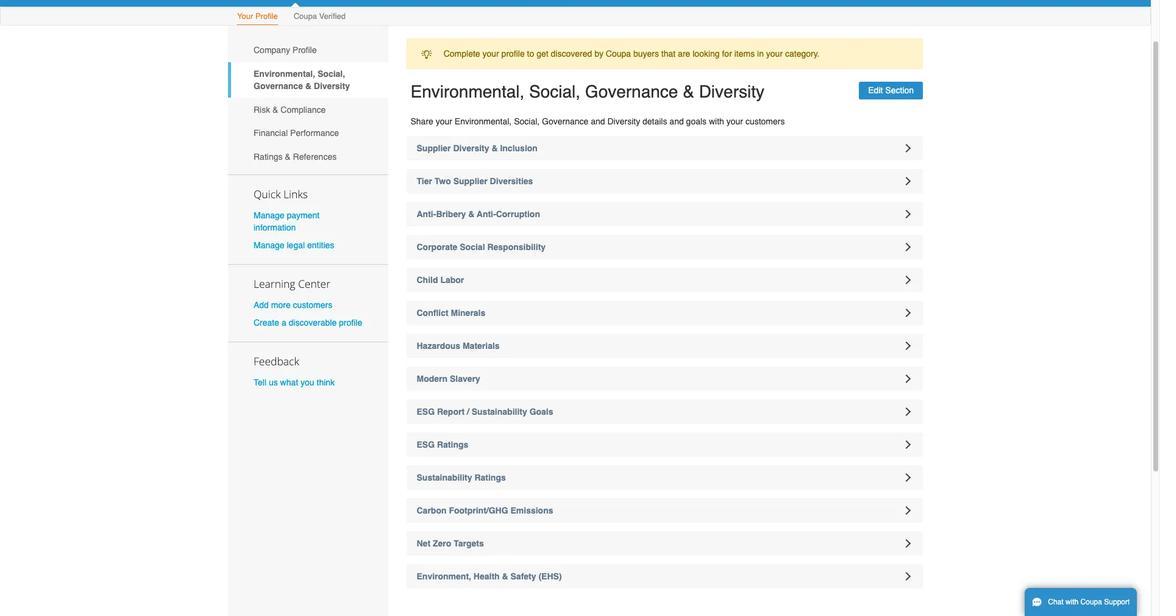 Task type: locate. For each thing, give the bounding box(es) containing it.
environment, health & safety (ehs) button
[[407, 564, 924, 589]]

esg inside dropdown button
[[417, 440, 435, 450]]

modern slavery
[[417, 374, 481, 384]]

what
[[280, 378, 298, 388]]

your right "goals"
[[727, 117, 744, 126]]

2 anti- from the left
[[477, 209, 496, 219]]

ratings
[[254, 152, 283, 162], [437, 440, 469, 450], [475, 473, 506, 483]]

child labor
[[417, 275, 464, 285]]

your right share
[[436, 117, 453, 126]]

1 vertical spatial sustainability
[[417, 473, 472, 483]]

1 horizontal spatial anti-
[[477, 209, 496, 219]]

anti-bribery & anti-corruption
[[417, 209, 540, 219]]

1 manage from the top
[[254, 210, 285, 220]]

1 horizontal spatial profile
[[502, 49, 525, 59]]

1 vertical spatial esg
[[417, 440, 435, 450]]

share
[[411, 117, 434, 126]]

0 horizontal spatial with
[[709, 117, 725, 126]]

labor
[[441, 275, 464, 285]]

1 horizontal spatial with
[[1066, 598, 1079, 606]]

1 horizontal spatial ratings
[[437, 440, 469, 450]]

0 vertical spatial sustainability
[[472, 407, 528, 417]]

ratings for esg
[[437, 440, 469, 450]]

net zero targets
[[417, 539, 484, 548]]

2 esg from the top
[[417, 440, 435, 450]]

complete
[[444, 49, 480, 59]]

2 horizontal spatial ratings
[[475, 473, 506, 483]]

environmental, up supplier diversity & inclusion
[[455, 117, 512, 126]]

diversity up tier two supplier diversities on the left top
[[453, 143, 490, 153]]

1 anti- from the left
[[417, 209, 436, 219]]

two
[[435, 176, 451, 186]]

quick
[[254, 186, 281, 201]]

coupa left verified in the top left of the page
[[294, 12, 317, 21]]

esg left "report"
[[417, 407, 435, 417]]

profile right discoverable
[[339, 318, 362, 328]]

environmental,
[[254, 69, 315, 79], [411, 82, 525, 102], [455, 117, 512, 126]]

esg up sustainability ratings
[[417, 440, 435, 450]]

ratings down "report"
[[437, 440, 469, 450]]

you
[[301, 378, 315, 388]]

esg report / sustainability goals heading
[[407, 400, 924, 424]]

profile
[[256, 12, 278, 21], [293, 45, 317, 55]]

anti-
[[417, 209, 436, 219], [477, 209, 496, 219]]

2 manage from the top
[[254, 240, 285, 250]]

sustainability ratings button
[[407, 465, 924, 490]]

sustainability down esg ratings
[[417, 473, 472, 483]]

corporate social responsibility button
[[407, 235, 924, 259]]

(ehs)
[[539, 572, 562, 581]]

hazardous materials heading
[[407, 334, 924, 358]]

manage up information
[[254, 210, 285, 220]]

esg for esg report / sustainability goals
[[417, 407, 435, 417]]

profile
[[502, 49, 525, 59], [339, 318, 362, 328]]

0 horizontal spatial customers
[[293, 300, 333, 310]]

environmental, social, governance & diversity link
[[228, 62, 388, 98]]

to
[[527, 49, 535, 59]]

1 vertical spatial with
[[1066, 598, 1079, 606]]

compliance
[[281, 105, 326, 114]]

profile right your
[[256, 12, 278, 21]]

and
[[591, 117, 605, 126], [670, 117, 684, 126]]

coupa right by
[[606, 49, 631, 59]]

2 vertical spatial coupa
[[1081, 598, 1103, 606]]

tell us what you think
[[254, 378, 335, 388]]

0 horizontal spatial and
[[591, 117, 605, 126]]

manage
[[254, 210, 285, 220], [254, 240, 285, 250]]

with inside button
[[1066, 598, 1079, 606]]

1 horizontal spatial coupa
[[606, 49, 631, 59]]

0 vertical spatial profile
[[502, 49, 525, 59]]

0 vertical spatial customers
[[746, 117, 785, 126]]

2 horizontal spatial coupa
[[1081, 598, 1103, 606]]

your right the 'complete'
[[483, 49, 499, 59]]

1 vertical spatial supplier
[[454, 176, 488, 186]]

buyers
[[634, 49, 659, 59]]

chat with coupa support
[[1049, 598, 1131, 606]]

net zero targets heading
[[407, 531, 924, 556]]

sustainability right /
[[472, 407, 528, 417]]

environmental, social, governance & diversity up "compliance"
[[254, 69, 350, 91]]

0 horizontal spatial profile
[[339, 318, 362, 328]]

diversity inside dropdown button
[[453, 143, 490, 153]]

hazardous materials
[[417, 341, 500, 351]]

1 vertical spatial manage
[[254, 240, 285, 250]]

0 horizontal spatial profile
[[256, 12, 278, 21]]

supplier down share
[[417, 143, 451, 153]]

tier two supplier diversities
[[417, 176, 533, 186]]

complete your profile to get discovered by coupa buyers that are looking for items in your category. alert
[[407, 38, 924, 69]]

1 vertical spatial social,
[[530, 82, 581, 102]]

0 horizontal spatial anti-
[[417, 209, 436, 219]]

ratings down "financial"
[[254, 152, 283, 162]]

/
[[467, 407, 470, 417]]

& up risk & compliance link
[[306, 81, 312, 91]]

financial performance link
[[228, 121, 388, 145]]

2 vertical spatial social,
[[514, 117, 540, 126]]

social, down the company profile link
[[318, 69, 345, 79]]

a
[[282, 318, 287, 328]]

profile up environmental, social, governance & diversity link
[[293, 45, 317, 55]]

and left "goals"
[[670, 117, 684, 126]]

create
[[254, 318, 279, 328]]

carbon footprint/ghg emissions button
[[407, 498, 924, 523]]

company
[[254, 45, 290, 55]]

goals
[[530, 407, 554, 417]]

0 vertical spatial esg
[[417, 407, 435, 417]]

1 esg from the top
[[417, 407, 435, 417]]

modern slavery heading
[[407, 367, 924, 391]]

anti-bribery & anti-corruption heading
[[407, 202, 924, 226]]

supplier right two
[[454, 176, 488, 186]]

coupa verified link
[[293, 9, 346, 25]]

profile inside the complete your profile to get discovered by coupa buyers that are looking for items in your category. alert
[[502, 49, 525, 59]]

inclusion
[[500, 143, 538, 153]]

anti- up corporate social responsibility
[[477, 209, 496, 219]]

modern
[[417, 374, 448, 384]]

1 horizontal spatial profile
[[293, 45, 317, 55]]

hazardous materials button
[[407, 334, 924, 358]]

net
[[417, 539, 431, 548]]

0 vertical spatial ratings
[[254, 152, 283, 162]]

environmental, down the 'complete'
[[411, 82, 525, 102]]

supplier diversity & inclusion heading
[[407, 136, 924, 160]]

0 vertical spatial supplier
[[417, 143, 451, 153]]

and left details
[[591, 117, 605, 126]]

report
[[437, 407, 465, 417]]

social, down get
[[530, 82, 581, 102]]

risk & compliance link
[[228, 98, 388, 121]]

net zero targets button
[[407, 531, 924, 556]]

profile left the "to"
[[502, 49, 525, 59]]

0 vertical spatial environmental,
[[254, 69, 315, 79]]

company profile link
[[228, 38, 388, 62]]

& left safety
[[502, 572, 509, 581]]

verified
[[319, 12, 346, 21]]

manage down information
[[254, 240, 285, 250]]

ratings up carbon footprint/ghg emissions
[[475, 473, 506, 483]]

diversity up risk & compliance link
[[314, 81, 350, 91]]

details
[[643, 117, 668, 126]]

financial performance
[[254, 128, 339, 138]]

coupa left support
[[1081, 598, 1103, 606]]

chat with coupa support button
[[1025, 588, 1138, 616]]

your
[[483, 49, 499, 59], [767, 49, 783, 59], [436, 117, 453, 126], [727, 117, 744, 126]]

manage legal entities link
[[254, 240, 334, 250]]

with
[[709, 117, 725, 126], [1066, 598, 1079, 606]]

your right in at the right top
[[767, 49, 783, 59]]

for
[[723, 49, 733, 59]]

conflict minerals heading
[[407, 301, 924, 325]]

environmental, social, governance & diversity up share your environmental, social, governance and diversity details and goals with your customers
[[411, 82, 765, 102]]

information
[[254, 222, 296, 232]]

modern slavery button
[[407, 367, 924, 391]]

customers
[[746, 117, 785, 126], [293, 300, 333, 310]]

manage inside manage payment information
[[254, 210, 285, 220]]

anti- down tier at the left of the page
[[417, 209, 436, 219]]

financial
[[254, 128, 288, 138]]

with right chat
[[1066, 598, 1079, 606]]

social, up the inclusion
[[514, 117, 540, 126]]

environment,
[[417, 572, 472, 581]]

hazardous
[[417, 341, 461, 351]]

profile for your profile
[[256, 12, 278, 21]]

0 vertical spatial manage
[[254, 210, 285, 220]]

environmental, social, governance & diversity
[[254, 69, 350, 91], [411, 82, 765, 102]]

1 vertical spatial coupa
[[606, 49, 631, 59]]

esg inside "dropdown button"
[[417, 407, 435, 417]]

0 vertical spatial profile
[[256, 12, 278, 21]]

1 vertical spatial profile
[[339, 318, 362, 328]]

carbon footprint/ghg emissions heading
[[407, 498, 924, 523]]

1 vertical spatial ratings
[[437, 440, 469, 450]]

profile for company profile
[[293, 45, 317, 55]]

0 vertical spatial with
[[709, 117, 725, 126]]

1 horizontal spatial supplier
[[454, 176, 488, 186]]

diversity down for
[[699, 82, 765, 102]]

payment
[[287, 210, 320, 220]]

conflict
[[417, 308, 449, 318]]

corporate social responsibility heading
[[407, 235, 924, 259]]

1 horizontal spatial and
[[670, 117, 684, 126]]

discovered
[[551, 49, 592, 59]]

with right "goals"
[[709, 117, 725, 126]]

1 vertical spatial profile
[[293, 45, 317, 55]]

2 vertical spatial environmental,
[[455, 117, 512, 126]]

environmental, down company profile
[[254, 69, 315, 79]]

0 vertical spatial coupa
[[294, 12, 317, 21]]

& right bribery on the top of the page
[[469, 209, 475, 219]]

tell us what you think button
[[254, 377, 335, 389]]

2 vertical spatial ratings
[[475, 473, 506, 483]]

ratings for sustainability
[[475, 473, 506, 483]]

diversity inside environmental, social, governance & diversity
[[314, 81, 350, 91]]



Task type: describe. For each thing, give the bounding box(es) containing it.
tier two supplier diversities heading
[[407, 169, 924, 193]]

materials
[[463, 341, 500, 351]]

complete your profile to get discovered by coupa buyers that are looking for items in your category.
[[444, 49, 820, 59]]

& up "goals"
[[683, 82, 695, 102]]

& right risk
[[273, 105, 278, 114]]

0 horizontal spatial ratings
[[254, 152, 283, 162]]

minerals
[[451, 308, 486, 318]]

add
[[254, 300, 269, 310]]

think
[[317, 378, 335, 388]]

risk & compliance
[[254, 105, 326, 114]]

tier
[[417, 176, 432, 186]]

social
[[460, 242, 485, 252]]

entities
[[307, 240, 334, 250]]

more
[[271, 300, 291, 310]]

add more customers
[[254, 300, 333, 310]]

your profile
[[237, 12, 278, 21]]

that
[[662, 49, 676, 59]]

edit section link
[[860, 82, 924, 99]]

2 and from the left
[[670, 117, 684, 126]]

quick links
[[254, 186, 308, 201]]

esg for esg ratings
[[417, 440, 435, 450]]

1 horizontal spatial customers
[[746, 117, 785, 126]]

manage legal entities
[[254, 240, 334, 250]]

1 horizontal spatial environmental, social, governance & diversity
[[411, 82, 765, 102]]

& inside heading
[[469, 209, 475, 219]]

category.
[[786, 49, 820, 59]]

edit section
[[869, 86, 914, 95]]

diversity left details
[[608, 117, 641, 126]]

targets
[[454, 539, 484, 548]]

links
[[284, 186, 308, 201]]

items
[[735, 49, 755, 59]]

section
[[886, 86, 914, 95]]

company profile
[[254, 45, 317, 55]]

coupa verified
[[294, 12, 346, 21]]

looking
[[693, 49, 720, 59]]

0 horizontal spatial supplier
[[417, 143, 451, 153]]

slavery
[[450, 374, 481, 384]]

discoverable
[[289, 318, 337, 328]]

legal
[[287, 240, 305, 250]]

supplier diversity & inclusion button
[[407, 136, 924, 160]]

0 vertical spatial social,
[[318, 69, 345, 79]]

manage payment information
[[254, 210, 320, 232]]

manage for manage payment information
[[254, 210, 285, 220]]

references
[[293, 152, 337, 162]]

child labor button
[[407, 268, 924, 292]]

child
[[417, 275, 438, 285]]

sustainability ratings heading
[[407, 465, 924, 490]]

diversities
[[490, 176, 533, 186]]

governance inside environmental, social, governance & diversity
[[254, 81, 303, 91]]

conflict minerals button
[[407, 301, 924, 325]]

sustainability inside dropdown button
[[417, 473, 472, 483]]

us
[[269, 378, 278, 388]]

0 horizontal spatial coupa
[[294, 12, 317, 21]]

1 vertical spatial customers
[[293, 300, 333, 310]]

your
[[237, 12, 253, 21]]

environment, health & safety (ehs)
[[417, 572, 562, 581]]

manage payment information link
[[254, 210, 320, 232]]

ratings & references link
[[228, 145, 388, 169]]

& left the inclusion
[[492, 143, 498, 153]]

your profile link
[[237, 9, 279, 25]]

esg ratings
[[417, 440, 469, 450]]

safety
[[511, 572, 537, 581]]

create a discoverable profile
[[254, 318, 362, 328]]

in
[[758, 49, 764, 59]]

sustainability inside "dropdown button"
[[472, 407, 528, 417]]

child labor heading
[[407, 268, 924, 292]]

add more customers link
[[254, 300, 333, 310]]

learning center
[[254, 276, 331, 291]]

coupa inside alert
[[606, 49, 631, 59]]

bribery
[[436, 209, 466, 219]]

risk
[[254, 105, 270, 114]]

1 vertical spatial environmental,
[[411, 82, 525, 102]]

responsibility
[[488, 242, 546, 252]]

anti-bribery & anti-corruption button
[[407, 202, 924, 226]]

carbon footprint/ghg emissions
[[417, 506, 554, 515]]

share your environmental, social, governance and diversity details and goals with your customers
[[411, 117, 785, 126]]

support
[[1105, 598, 1131, 606]]

learning
[[254, 276, 296, 291]]

coupa inside button
[[1081, 598, 1103, 606]]

environment, health & safety (ehs) heading
[[407, 564, 924, 589]]

& inside environmental, social, governance & diversity
[[306, 81, 312, 91]]

performance
[[290, 128, 339, 138]]

1 and from the left
[[591, 117, 605, 126]]

zero
[[433, 539, 452, 548]]

manage for manage legal entities
[[254, 240, 285, 250]]

tell
[[254, 378, 267, 388]]

esg ratings heading
[[407, 433, 924, 457]]

chat
[[1049, 598, 1064, 606]]

conflict minerals
[[417, 308, 486, 318]]

emissions
[[511, 506, 554, 515]]

environmental, inside environmental, social, governance & diversity
[[254, 69, 315, 79]]

supplier diversity & inclusion
[[417, 143, 538, 153]]

& down financial performance
[[285, 152, 291, 162]]

sustainability ratings
[[417, 473, 506, 483]]

are
[[678, 49, 691, 59]]

esg report / sustainability goals
[[417, 407, 554, 417]]

0 horizontal spatial environmental, social, governance & diversity
[[254, 69, 350, 91]]

by
[[595, 49, 604, 59]]



Task type: vqa. For each thing, say whether or not it's contained in the screenshot.
diversities
yes



